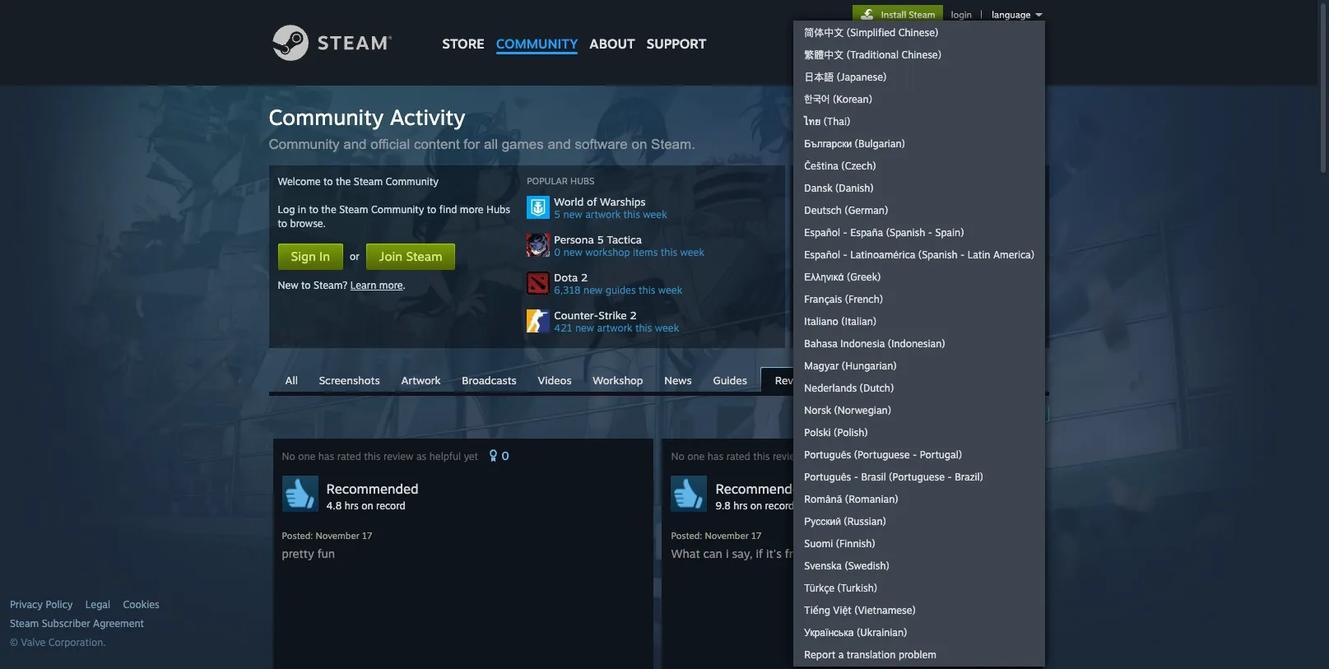 Task type: locate. For each thing, give the bounding box(es) containing it.
persona 5 tactica 0 new workshop items this week
[[554, 233, 705, 259]]

1 vertical spatial português
[[805, 471, 852, 483]]

corporation.
[[48, 636, 106, 649]]

good.
[[877, 547, 907, 561]]

0 vertical spatial find
[[799, 175, 820, 187]]

helpful down artwork
[[430, 450, 461, 463]]

17 up if
[[752, 530, 762, 542]]

steam right join at the top left
[[406, 249, 443, 264]]

(portuguese up brasil
[[854, 449, 910, 461]]

1 vertical spatial more
[[379, 279, 403, 291]]

recommended
[[326, 481, 419, 497], [716, 481, 808, 497]]

tactica
[[607, 233, 642, 246]]

ελληνικά (greek) link
[[795, 266, 1045, 288]]

17 inside the posted: november 17 what can i say, if it's from remedy it's good.
[[752, 530, 762, 542]]

español down the deutsch
[[805, 226, 841, 239]]

report
[[805, 649, 836, 661]]

(dutch)
[[860, 382, 894, 394]]

1 vertical spatial chinese)
[[902, 49, 942, 61]]

november up the i
[[705, 530, 749, 542]]

posted: for what
[[671, 530, 703, 542]]

latinoamérica
[[851, 249, 916, 261]]

0 horizontal spatial rated
[[337, 450, 361, 463]]

1 17 from the left
[[362, 530, 373, 542]]

popular up polski (polish) link
[[893, 407, 938, 419]]

0 vertical spatial popular
[[527, 175, 568, 187]]

2 inside dota 2 6,318 new guides this week
[[581, 271, 588, 284]]

简体中文 (simplified chinese)
[[805, 26, 939, 39]]

week up the persona 5 tactica link
[[643, 208, 667, 221]]

0 horizontal spatial november
[[316, 530, 360, 542]]

on left 'steam.'
[[632, 137, 647, 152]]

españa
[[851, 226, 884, 239]]

hubs right find
[[487, 203, 510, 216]]

november inside posted: november 17 pretty fun
[[316, 530, 360, 542]]

find
[[799, 175, 820, 187], [799, 282, 820, 294]]

posted: up pretty
[[282, 530, 313, 542]]

hrs inside recommended 4.8 hrs on record
[[345, 500, 359, 512]]

0 vertical spatial 2
[[581, 271, 588, 284]]

hrs right 4.8
[[345, 500, 359, 512]]

no down all
[[282, 450, 295, 463]]

0 horizontal spatial and
[[343, 137, 367, 152]]

1 vertical spatial hubs
[[487, 203, 510, 216]]

1 posted: from the left
[[282, 530, 313, 542]]

all
[[484, 137, 498, 152]]

0 vertical spatial (spanish
[[887, 226, 926, 239]]

1 horizontal spatial one
[[688, 450, 705, 463]]

1 horizontal spatial and
[[548, 137, 571, 152]]

artwork inside counter-strike 2 421 new artwork this week
[[597, 322, 633, 334]]

(spanish up español - latinoamérica (spanish - latin america)
[[887, 226, 926, 239]]

record for fun
[[376, 500, 406, 512]]

0 horizontal spatial hubs
[[487, 203, 510, 216]]

new up dota at left
[[564, 246, 583, 259]]

(ukrainian)
[[857, 627, 908, 639]]

1 horizontal spatial it's
[[858, 547, 873, 561]]

17 for fun
[[362, 530, 373, 542]]

0 for what can i say, if it's from remedy it's good.
[[891, 449, 899, 463]]

0 up português - brasil (portuguese - brazil)
[[891, 449, 899, 463]]

week down dota 2 link at the top
[[655, 322, 679, 334]]

has up 4.8
[[318, 450, 335, 463]]

0 vertical spatial artwork
[[586, 208, 621, 221]]

2 português from the top
[[805, 471, 852, 483]]

or
[[350, 250, 360, 263]]

world of warships 5 new artwork this week
[[554, 195, 667, 221]]

0 horizontal spatial no
[[282, 450, 295, 463]]

steam subscriber agreement link
[[10, 618, 265, 631]]

to right in
[[309, 203, 319, 216]]

한국어 (korean) link
[[795, 88, 1045, 110]]

0 horizontal spatial record
[[376, 500, 406, 512]]

steam down welcome to the steam community
[[339, 203, 368, 216]]

українська
[[805, 627, 854, 639]]

español up ελληνικά
[[805, 249, 841, 261]]

1 horizontal spatial rated
[[727, 450, 751, 463]]

this inside persona 5 tactica 0 new workshop items this week
[[661, 246, 678, 259]]

1 horizontal spatial record
[[765, 500, 795, 512]]

yet down broadcasts
[[464, 450, 478, 463]]

steam inside install steam 'link'
[[909, 9, 936, 21]]

on inside recommended 9.8 hrs on record
[[751, 500, 763, 512]]

None text field
[[805, 202, 1021, 214], [805, 309, 1021, 321], [805, 202, 1021, 214], [805, 309, 1021, 321]]

review up recommended 4.8 hrs on record on the bottom
[[384, 450, 414, 463]]

find left people
[[799, 282, 820, 294]]

community inside log in to the steam community to find more hubs to browse.
[[371, 203, 424, 216]]

1 horizontal spatial no
[[671, 450, 685, 463]]

on inside recommended 4.8 hrs on record
[[362, 500, 373, 512]]

record inside recommended 9.8 hrs on record
[[765, 500, 795, 512]]

privacy policy link
[[10, 599, 73, 612]]

(czech)
[[842, 160, 877, 172]]

has for can
[[708, 450, 724, 463]]

new inside dota 2 6,318 new guides this week
[[584, 284, 603, 296]]

hrs inside recommended 9.8 hrs on record
[[734, 500, 748, 512]]

this inside counter-strike 2 421 new artwork this week
[[636, 322, 652, 334]]

learn more link
[[351, 279, 403, 291]]

and right games
[[548, 137, 571, 152]]

0 horizontal spatial on
[[362, 500, 373, 512]]

on for pretty fun
[[362, 500, 373, 512]]

one down all link
[[298, 450, 316, 463]]

1 horizontal spatial yet
[[853, 450, 868, 463]]

find down čeština
[[799, 175, 820, 187]]

0 horizontal spatial it's
[[767, 547, 782, 561]]

and left official
[[343, 137, 367, 152]]

português up română
[[805, 471, 852, 483]]

artwork up tactica
[[586, 208, 621, 221]]

1 horizontal spatial on
[[632, 137, 647, 152]]

čeština
[[805, 160, 839, 172]]

new inside persona 5 tactica 0 new workshop items this week
[[564, 246, 583, 259]]

new inside counter-strike 2 421 new artwork this week
[[575, 322, 595, 334]]

italiano (italian) link
[[795, 310, 1045, 333]]

- inside "link"
[[913, 449, 917, 461]]

1 vertical spatial artwork
[[597, 322, 633, 334]]

română (romanian) link
[[795, 488, 1045, 510]]

2 review from the left
[[773, 450, 803, 463]]

1 vertical spatial (portuguese
[[889, 471, 945, 483]]

1 español from the top
[[805, 226, 841, 239]]

support link
[[641, 0, 713, 56]]

record right 4.8
[[376, 500, 406, 512]]

- left brazil) on the right bottom
[[948, 471, 952, 483]]

português down polski (polish)
[[805, 449, 852, 461]]

español - latinoamérica (spanish - latin america)
[[805, 249, 1035, 261]]

steam inside join steam link
[[406, 249, 443, 264]]

português inside "link"
[[805, 449, 852, 461]]

rated up recommended 9.8 hrs on record
[[727, 450, 751, 463]]

0 vertical spatial 5
[[554, 208, 561, 221]]

0 horizontal spatial review
[[384, 450, 414, 463]]

1 horizontal spatial has
[[708, 450, 724, 463]]

helpful for what can i say, if it's from remedy it's good.
[[819, 450, 850, 463]]

this inside dota 2 6,318 new guides this week
[[639, 284, 656, 296]]

5 up persona
[[554, 208, 561, 221]]

- left latin
[[961, 249, 965, 261]]

artwork down guides
[[597, 322, 633, 334]]

the inside log in to the steam community to find more hubs to browse.
[[321, 203, 337, 216]]

1 no one has rated this review as helpful yet from the left
[[282, 450, 481, 463]]

0 vertical spatial hubs
[[571, 175, 595, 187]]

steam inside cookies steam subscriber agreement © valve corporation.
[[10, 618, 39, 630]]

install
[[882, 9, 907, 21]]

warships
[[600, 195, 646, 208]]

2 helpful from the left
[[819, 450, 850, 463]]

rated for can
[[727, 450, 751, 463]]

1 as from the left
[[417, 450, 427, 463]]

日本語
[[805, 71, 834, 83]]

|
[[981, 9, 983, 21]]

artwork
[[401, 374, 441, 387]]

0 horizontal spatial recommended
[[326, 481, 419, 497]]

1 yet from the left
[[464, 450, 478, 463]]

0 vertical spatial the
[[336, 175, 351, 188]]

2 as from the left
[[806, 450, 816, 463]]

this right guides
[[639, 284, 656, 296]]

1 vertical spatial the
[[321, 203, 337, 216]]

recommended up 9.8
[[716, 481, 808, 497]]

1 review from the left
[[384, 450, 414, 463]]

0 horizontal spatial 17
[[362, 530, 373, 542]]

português - brasil (portuguese - brazil) link
[[795, 466, 1045, 488]]

1 vertical spatial 5
[[597, 233, 604, 246]]

report a translation problem link
[[795, 644, 1045, 666]]

week up counter-strike 2 link on the top of page
[[659, 284, 683, 296]]

recommended for can
[[716, 481, 808, 497]]

türkçe (turkish) link
[[795, 577, 1045, 599]]

(portuguese
[[854, 449, 910, 461], [889, 471, 945, 483]]

dansk (danish) link
[[795, 177, 1045, 199]]

the right welcome
[[336, 175, 351, 188]]

no down the news
[[671, 450, 685, 463]]

norsk (norwegian)
[[805, 404, 892, 417]]

cookies steam subscriber agreement © valve corporation.
[[10, 599, 160, 649]]

0
[[554, 246, 561, 259], [502, 449, 509, 463], [891, 449, 899, 463]]

guides
[[606, 284, 636, 296]]

1 hrs from the left
[[345, 500, 359, 512]]

1 horizontal spatial recommended
[[716, 481, 808, 497]]

2 record from the left
[[765, 500, 795, 512]]

november inside the posted: november 17 what can i say, if it's from remedy it's good.
[[705, 530, 749, 542]]

0 horizontal spatial 2
[[581, 271, 588, 284]]

yet up brasil
[[853, 450, 868, 463]]

for
[[464, 137, 480, 152]]

no one has rated this review as helpful yet up recommended 4.8 hrs on record on the bottom
[[282, 450, 481, 463]]

chinese) down install steam
[[899, 26, 939, 39]]

welcome to the steam community
[[278, 175, 439, 188]]

dota 2 6,318 new guides this week
[[554, 271, 683, 296]]

community
[[496, 35, 578, 52]]

find
[[439, 203, 457, 216]]

yet for what can i say, if it's from remedy it's good.
[[853, 450, 868, 463]]

1 find from the top
[[799, 175, 820, 187]]

as up recommended 4.8 hrs on record on the bottom
[[417, 450, 427, 463]]

0 horizontal spatial yet
[[464, 450, 478, 463]]

2 find from the top
[[799, 282, 820, 294]]

421
[[554, 322, 573, 334]]

0 vertical spatial español
[[805, 226, 841, 239]]

(portuguese down português (portuguese - portugal) "link"
[[889, 471, 945, 483]]

0 up dota at left
[[554, 246, 561, 259]]

the up the browse.
[[321, 203, 337, 216]]

rated up recommended 4.8 hrs on record on the bottom
[[337, 450, 361, 463]]

türkçe (turkish)
[[805, 582, 878, 594]]

new inside world of warships 5 new artwork this week
[[564, 208, 583, 221]]

to left find
[[427, 203, 437, 216]]

on right 9.8
[[751, 500, 763, 512]]

posted: for pretty
[[282, 530, 313, 542]]

1 português from the top
[[805, 449, 852, 461]]

hrs right 9.8
[[734, 500, 748, 512]]

no one has rated this review as helpful yet for can
[[671, 450, 871, 463]]

all
[[285, 374, 298, 387]]

1 horizontal spatial no one has rated this review as helpful yet
[[671, 450, 871, 463]]

community
[[269, 104, 384, 130], [269, 137, 340, 152], [386, 175, 439, 188], [371, 203, 424, 216]]

community up log in to the steam community to find more hubs to browse.
[[386, 175, 439, 188]]

türkçe
[[805, 582, 835, 594]]

no one has rated this review as helpful yet for fun
[[282, 450, 481, 463]]

on right 4.8
[[362, 500, 373, 512]]

steam down 'privacy'
[[10, 618, 39, 630]]

0 horizontal spatial popular
[[527, 175, 568, 187]]

italiano (italian)
[[805, 315, 877, 328]]

2 one from the left
[[688, 450, 705, 463]]

it's right if
[[767, 547, 782, 561]]

0 horizontal spatial helpful
[[430, 450, 461, 463]]

world of warships link
[[554, 195, 777, 208]]

artwork inside world of warships 5 new artwork this week
[[586, 208, 621, 221]]

videos
[[538, 374, 572, 387]]

- up ελληνικά (greek)
[[844, 249, 848, 261]]

2 recommended from the left
[[716, 481, 808, 497]]

1 november from the left
[[316, 530, 360, 542]]

sign in
[[291, 249, 330, 264]]

steam up 简体中文 (simplified chinese) link
[[909, 9, 936, 21]]

1 horizontal spatial 0
[[554, 246, 561, 259]]

november up fun
[[316, 530, 360, 542]]

español - españa (spanish - spain)
[[805, 226, 965, 239]]

review for can
[[773, 450, 803, 463]]

2 november from the left
[[705, 530, 749, 542]]

popular up world
[[527, 175, 568, 187]]

0 horizontal spatial posted:
[[282, 530, 313, 542]]

no
[[282, 450, 295, 463], [671, 450, 685, 463]]

0 vertical spatial (portuguese
[[854, 449, 910, 461]]

2 no from the left
[[671, 450, 685, 463]]

(french)
[[845, 293, 884, 305]]

5 left tactica
[[597, 233, 604, 246]]

this right items
[[661, 246, 678, 259]]

1 horizontal spatial posted:
[[671, 530, 703, 542]]

week up dota 2 link at the top
[[681, 246, 705, 259]]

rated for fun
[[337, 450, 361, 463]]

more right find
[[460, 203, 484, 216]]

community up join at the top left
[[371, 203, 424, 216]]

deutsch
[[805, 204, 842, 217]]

one for what
[[688, 450, 705, 463]]

0 horizontal spatial more
[[379, 279, 403, 291]]

0 horizontal spatial no one has rated this review as helpful yet
[[282, 450, 481, 463]]

2 hrs from the left
[[734, 500, 748, 512]]

this up recommended 9.8 hrs on record
[[754, 450, 770, 463]]

helpful for pretty fun
[[430, 450, 461, 463]]

new right 421
[[575, 322, 595, 334]]

(spanish for españa
[[887, 226, 926, 239]]

2 has from the left
[[708, 450, 724, 463]]

0 vertical spatial chinese)
[[899, 26, 939, 39]]

new right the 6,318
[[584, 284, 603, 296]]

0 inside persona 5 tactica 0 new workshop items this week
[[554, 246, 561, 259]]

more inside log in to the steam community to find more hubs to browse.
[[460, 203, 484, 216]]

2 and from the left
[[548, 137, 571, 152]]

0 vertical spatial more
[[460, 203, 484, 216]]

1 horizontal spatial 5
[[597, 233, 604, 246]]

2 español from the top
[[805, 249, 841, 261]]

0 horizontal spatial one
[[298, 450, 316, 463]]

1 vertical spatial popular
[[893, 407, 938, 419]]

posted: up what
[[671, 530, 703, 542]]

it's left good.
[[858, 547, 873, 561]]

(spanish down spain)
[[919, 249, 958, 261]]

hubs
[[571, 175, 595, 187], [487, 203, 510, 216]]

community up official
[[269, 104, 384, 130]]

0 for pretty fun
[[502, 449, 509, 463]]

0 horizontal spatial hrs
[[345, 500, 359, 512]]

français
[[805, 293, 842, 305]]

as for can
[[806, 450, 816, 463]]

login
[[952, 9, 972, 21]]

on inside community activity community and official content for all games and software on steam.
[[632, 137, 647, 152]]

subscriber
[[42, 618, 90, 630]]

1 horizontal spatial review
[[773, 450, 803, 463]]

1 rated from the left
[[337, 450, 361, 463]]

1 vertical spatial 2
[[630, 309, 637, 322]]

0 horizontal spatial has
[[318, 450, 335, 463]]

hrs
[[345, 500, 359, 512], [734, 500, 748, 512]]

new left of
[[564, 208, 583, 221]]

no for pretty fun
[[282, 450, 295, 463]]

new
[[564, 208, 583, 221], [564, 246, 583, 259], [584, 284, 603, 296], [575, 322, 595, 334]]

1 horizontal spatial 2
[[630, 309, 637, 322]]

2 horizontal spatial 0
[[891, 449, 899, 463]]

0 down broadcasts
[[502, 449, 509, 463]]

1 horizontal spatial helpful
[[819, 450, 850, 463]]

support
[[647, 35, 707, 52]]

chinese) down 简体中文 (simplified chinese) link
[[902, 49, 942, 61]]

2 no one has rated this review as helpful yet from the left
[[671, 450, 871, 463]]

17 inside posted: november 17 pretty fun
[[362, 530, 373, 542]]

one down the news
[[688, 450, 705, 463]]

review up recommended 9.8 hrs on record
[[773, 450, 803, 463]]

1 horizontal spatial as
[[806, 450, 816, 463]]

a
[[839, 649, 844, 661]]

2 right dota at left
[[581, 271, 588, 284]]

posted: inside the posted: november 17 what can i say, if it's from remedy it's good.
[[671, 530, 703, 542]]

store link
[[437, 0, 491, 60]]

1 record from the left
[[376, 500, 406, 512]]

0 horizontal spatial 0
[[502, 449, 509, 463]]

1 horizontal spatial 17
[[752, 530, 762, 542]]

one for pretty
[[298, 450, 316, 463]]

1 horizontal spatial more
[[460, 203, 484, 216]]

1 horizontal spatial november
[[705, 530, 749, 542]]

1 helpful from the left
[[430, 450, 461, 463]]

1 no from the left
[[282, 450, 295, 463]]

17 down recommended 4.8 hrs on record on the bottom
[[362, 530, 373, 542]]

2 17 from the left
[[752, 530, 762, 542]]

- left spain)
[[929, 226, 933, 239]]

0 horizontal spatial as
[[417, 450, 427, 463]]

español for español - latinoamérica (spanish - latin america)
[[805, 249, 841, 261]]

spain)
[[936, 226, 965, 239]]

agreement
[[93, 618, 144, 630]]

popular
[[527, 175, 568, 187], [893, 407, 938, 419]]

2 right strike
[[630, 309, 637, 322]]

1 vertical spatial find
[[799, 282, 820, 294]]

steam for install steam
[[909, 9, 936, 21]]

this
[[624, 208, 640, 221], [661, 246, 678, 259], [639, 284, 656, 296], [636, 322, 652, 334], [364, 450, 381, 463], [754, 450, 770, 463]]

(spanish for latinoamérica
[[919, 249, 958, 261]]

join steam link
[[366, 244, 456, 270]]

(spanish
[[887, 226, 926, 239], [919, 249, 958, 261]]

hubs up of
[[571, 175, 595, 187]]

1 vertical spatial español
[[805, 249, 841, 261]]

as down polski
[[806, 450, 816, 463]]

1 horizontal spatial hrs
[[734, 500, 748, 512]]

record inside recommended 4.8 hrs on record
[[376, 500, 406, 512]]

0 vertical spatial português
[[805, 449, 852, 461]]

helpful down polski (polish)
[[819, 450, 850, 463]]

1 one from the left
[[298, 450, 316, 463]]

steam for cookies steam subscriber agreement © valve corporation.
[[10, 618, 39, 630]]

posted: inside posted: november 17 pretty fun
[[282, 530, 313, 542]]

español for español - españa (spanish - spain)
[[805, 226, 841, 239]]

1 vertical spatial (spanish
[[919, 249, 958, 261]]

no one has rated this review as helpful yet up recommended 9.8 hrs on record
[[671, 450, 871, 463]]

- down polski (polish) link
[[913, 449, 917, 461]]

this up tactica
[[624, 208, 640, 221]]

português (portuguese - portugal) link
[[795, 444, 1045, 466]]

2 rated from the left
[[727, 450, 751, 463]]

2 posted: from the left
[[671, 530, 703, 542]]

1 has from the left
[[318, 450, 335, 463]]

5 inside world of warships 5 new artwork this week
[[554, 208, 561, 221]]

one
[[298, 450, 316, 463], [688, 450, 705, 463]]

2 inside counter-strike 2 421 new artwork this week
[[630, 309, 637, 322]]

1 it's from the left
[[767, 547, 782, 561]]

ไทย
[[805, 115, 821, 128]]

more right learn
[[379, 279, 403, 291]]

2 horizontal spatial on
[[751, 500, 763, 512]]

2
[[581, 271, 588, 284], [630, 309, 637, 322]]

0 horizontal spatial 5
[[554, 208, 561, 221]]

has up 9.8
[[708, 450, 724, 463]]

it's
[[767, 547, 782, 561], [858, 547, 873, 561]]

čeština (czech)
[[805, 160, 877, 172]]

recommended up 4.8
[[326, 481, 419, 497]]

persona 5 tactica link
[[554, 233, 777, 246]]

ελληνικά (greek)
[[805, 271, 881, 283]]

this right strike
[[636, 322, 652, 334]]

can
[[704, 547, 723, 561]]

1 recommended from the left
[[326, 481, 419, 497]]

nederlands (dutch)
[[805, 382, 894, 394]]

2 yet from the left
[[853, 450, 868, 463]]



Task type: describe. For each thing, give the bounding box(es) containing it.
2 it's from the left
[[858, 547, 873, 561]]

valve
[[21, 636, 46, 649]]

login link
[[948, 9, 976, 21]]

from
[[785, 547, 811, 561]]

cookies link
[[123, 599, 160, 612]]

in
[[298, 203, 306, 216]]

indonesia
[[841, 338, 885, 350]]

pretty
[[282, 547, 314, 561]]

(portuguese inside "link"
[[854, 449, 910, 461]]

hrs for can
[[734, 500, 748, 512]]

find for find people
[[799, 282, 820, 294]]

português for português - brasil (portuguese - brazil)
[[805, 471, 852, 483]]

nederlands
[[805, 382, 857, 394]]

new for counter-
[[575, 322, 595, 334]]

about link
[[584, 0, 641, 56]]

日本語 (japanese)
[[805, 71, 887, 83]]

ไทย (thai)
[[805, 115, 851, 128]]

français (french) link
[[795, 288, 1045, 310]]

steam inside log in to the steam community to find more hubs to browse.
[[339, 203, 368, 216]]

1 horizontal spatial hubs
[[571, 175, 595, 187]]

new for world
[[564, 208, 583, 221]]

browse.
[[290, 217, 326, 230]]

problem
[[899, 649, 937, 661]]

portugal)
[[920, 449, 963, 461]]

italiano
[[805, 315, 839, 328]]

broadcasts
[[462, 374, 517, 387]]

find people
[[799, 282, 855, 294]]

(turkish)
[[838, 582, 878, 594]]

steam for join steam
[[406, 249, 443, 264]]

chinese) for 简体中文 (simplified chinese)
[[899, 26, 939, 39]]

bahasa indonesia (indonesian) link
[[795, 333, 1045, 355]]

week inside dota 2 6,318 new guides this week
[[659, 284, 683, 296]]

(bulgarian)
[[855, 138, 906, 150]]

1 and from the left
[[343, 137, 367, 152]]

- left brasil
[[854, 471, 859, 483]]

magyar (hungarian) link
[[795, 355, 1045, 377]]

viewing
[[797, 405, 849, 419]]

svenska
[[805, 560, 842, 572]]

in
[[320, 249, 330, 264]]

español - latinoamérica (spanish - latin america) link
[[795, 244, 1045, 266]]

guides
[[713, 374, 748, 387]]

9.8
[[716, 500, 731, 512]]

ελληνικά
[[805, 271, 844, 283]]

week inside world of warships 5 new artwork this week
[[643, 208, 667, 221]]

hubs inside log in to the steam community to find more hubs to browse.
[[487, 203, 510, 216]]

(russian)
[[844, 515, 887, 528]]

this inside world of warships 5 new artwork this week
[[624, 208, 640, 221]]

guides link
[[705, 368, 756, 391]]

brazil)
[[955, 471, 984, 483]]

- left españa
[[844, 226, 848, 239]]

steam down official
[[354, 175, 383, 188]]

software
[[575, 137, 628, 152]]

to right new
[[301, 279, 311, 291]]

activity
[[390, 104, 466, 130]]

(greek)
[[847, 271, 881, 283]]

magyar (hungarian)
[[805, 360, 897, 372]]

nederlands (dutch) link
[[795, 377, 1045, 399]]

record for can
[[765, 500, 795, 512]]

việt
[[834, 604, 852, 617]]

português - brasil (portuguese - brazil)
[[805, 471, 984, 483]]

한국어 (korean)
[[805, 93, 873, 105]]

screenshots link
[[311, 368, 388, 391]]

brasil
[[862, 471, 886, 483]]

items
[[633, 246, 658, 259]]

world
[[554, 195, 584, 208]]

română (romanian)
[[805, 493, 899, 506]]

log in to the steam community to find more hubs to browse.
[[278, 203, 510, 230]]

4.8
[[326, 500, 342, 512]]

yet for pretty fun
[[464, 450, 478, 463]]

dota 2 link
[[554, 271, 777, 284]]

find for find hubs
[[799, 175, 820, 187]]

(norwegian)
[[835, 404, 892, 417]]

recommended 9.8 hrs on record
[[716, 481, 808, 512]]

november for can
[[705, 530, 749, 542]]

this up recommended 4.8 hrs on record on the bottom
[[364, 450, 381, 463]]

(traditional
[[847, 49, 899, 61]]

reviews link
[[760, 367, 831, 394]]

suomi
[[805, 538, 833, 550]]

suomi (finnish) link
[[795, 533, 1045, 555]]

week inside counter-strike 2 421 new artwork this week
[[655, 322, 679, 334]]

privacy policy
[[10, 599, 73, 611]]

to right welcome
[[324, 175, 333, 188]]

community up welcome
[[269, 137, 340, 152]]

find hubs
[[799, 175, 846, 187]]

to down log
[[278, 217, 287, 230]]

recommended 4.8 hrs on record
[[326, 481, 419, 512]]

as for fun
[[417, 450, 427, 463]]

tiếng
[[805, 604, 831, 617]]

čeština (czech) link
[[795, 155, 1045, 177]]

17 for can
[[752, 530, 762, 542]]

no for what can i say, if it's from remedy it's good.
[[671, 450, 685, 463]]

week inside persona 5 tactica 0 new workshop items this week
[[681, 246, 705, 259]]

українська (ukrainian) link
[[795, 622, 1045, 644]]

i
[[726, 547, 729, 561]]

(polish)
[[834, 427, 868, 439]]

on for what can i say, if it's from remedy it's good.
[[751, 500, 763, 512]]

(finnish)
[[836, 538, 876, 550]]

chinese) for 繁體中文 (traditional chinese)
[[902, 49, 942, 61]]

policy
[[46, 599, 73, 611]]

español - españa (spanish - spain) link
[[795, 221, 1045, 244]]

recommended for fun
[[326, 481, 419, 497]]

tiếng việt (vietnamese)
[[805, 604, 916, 617]]

install steam link
[[853, 5, 943, 25]]

new for persona
[[564, 246, 583, 259]]

português for português (portuguese - portugal)
[[805, 449, 852, 461]]

日本語 (japanese) link
[[795, 66, 1045, 88]]

(korean)
[[833, 93, 873, 105]]

artwork for strike
[[597, 322, 633, 334]]

broadcasts link
[[454, 368, 525, 391]]

about
[[590, 35, 635, 52]]

6,318
[[554, 284, 581, 296]]

persona
[[554, 233, 594, 246]]

português (portuguese - portugal)
[[805, 449, 963, 461]]

5 inside persona 5 tactica 0 new workshop items this week
[[597, 233, 604, 246]]

artwork for of
[[586, 208, 621, 221]]

hrs for fun
[[345, 500, 359, 512]]

say,
[[732, 547, 753, 561]]

dansk (danish)
[[805, 182, 874, 194]]

review for fun
[[384, 450, 414, 463]]

november for fun
[[316, 530, 360, 542]]

(japanese)
[[837, 71, 887, 83]]

polski
[[805, 427, 831, 439]]

counter-strike 2 link
[[554, 309, 777, 322]]

has for fun
[[318, 450, 335, 463]]

1 horizontal spatial popular
[[893, 407, 938, 419]]

workshop
[[586, 246, 630, 259]]

remedy
[[814, 547, 854, 561]]

login | language
[[952, 9, 1031, 21]]

български (bulgarian) link
[[795, 133, 1045, 155]]



Task type: vqa. For each thing, say whether or not it's contained in the screenshot.
Čeština
yes



